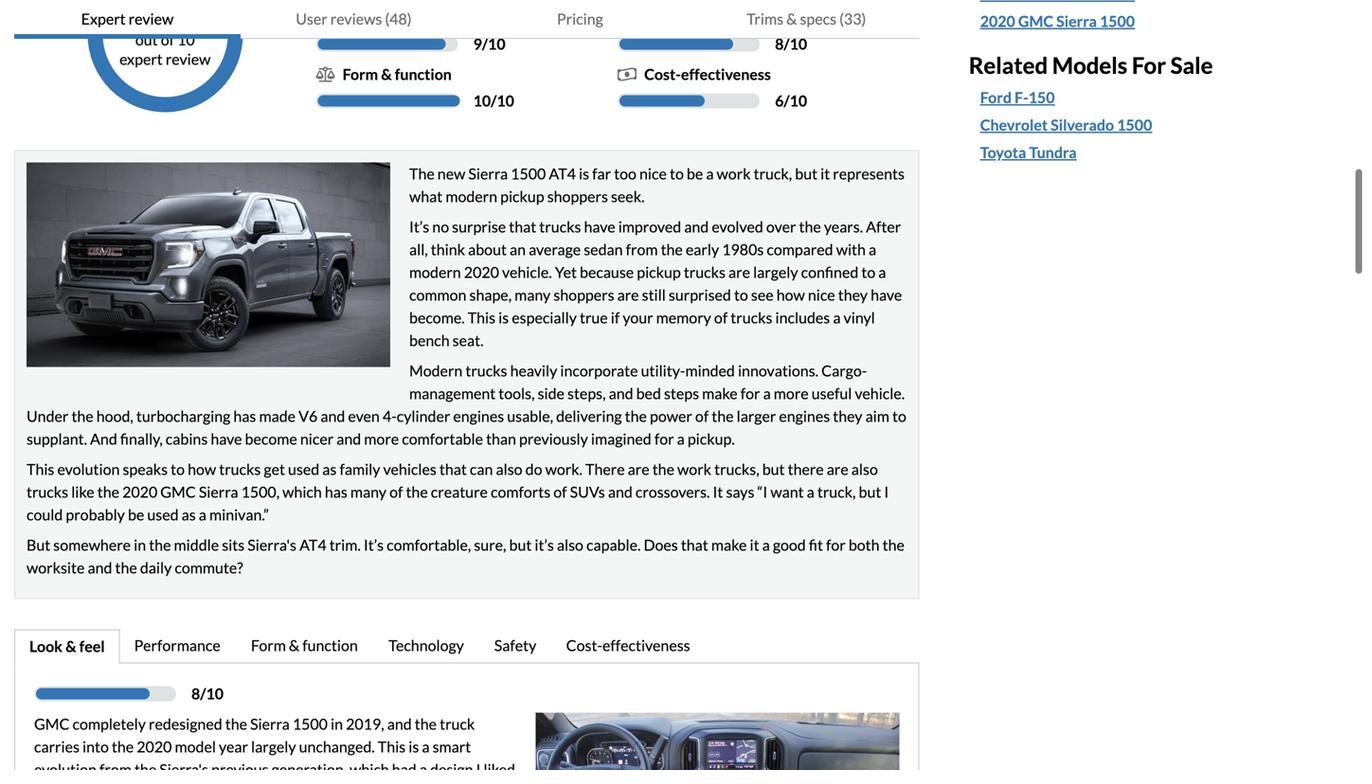 Task type: locate. For each thing, give the bounding box(es) containing it.
2 vertical spatial that
[[681, 536, 709, 555]]

middle
[[174, 536, 219, 555]]

and down somewhere
[[88, 559, 112, 577]]

0 horizontal spatial from
[[99, 761, 132, 770]]

1 vertical spatial it
[[750, 536, 760, 555]]

previous
[[211, 761, 269, 770]]

be right too
[[687, 165, 703, 183]]

1 vertical spatial for
[[655, 430, 674, 448]]

delivering
[[556, 407, 622, 426]]

0 horizontal spatial function
[[303, 636, 358, 655]]

pickup up the still
[[637, 263, 681, 282]]

1 vertical spatial i
[[476, 761, 481, 770]]

also inside but somewhere in the middle sits sierra's at4 trim. it's comfortable, sure, but it's also capable. does that make it a good fit for both the worksite and the daily commute?
[[557, 536, 584, 555]]

0 horizontal spatial have
[[211, 430, 242, 448]]

all,
[[409, 240, 428, 259]]

it inside but somewhere in the middle sits sierra's at4 trim. it's comfortable, sure, but it's also capable. does that make it a good fit for both the worksite and the daily commute?
[[750, 536, 760, 555]]

1 vertical spatial many
[[351, 483, 387, 501]]

1 vertical spatial how
[[188, 460, 216, 479]]

1 vertical spatial that
[[440, 460, 467, 479]]

from inside it's no surprise that trucks have improved and evolved over the years. after all, think about an average sedan from the early 1980s compared with a modern 2020 vehicle. yet because pickup trucks are largely confined to a common shape, many shoppers are still surprised to see how nice they have become. this is especially true if your memory of trucks includes a vinyl bench seat.
[[626, 240, 658, 259]]

/ down trims & specs (33) tab
[[784, 92, 790, 110]]

to inside the new sierra 1500 at4 is far too nice to be a work truck, but it represents what modern pickup shoppers seek.
[[670, 165, 684, 183]]

but inside but somewhere in the middle sits sierra's at4 trim. it's comfortable, sure, but it's also capable. does that make it a good fit for both the worksite and the daily commute?
[[509, 536, 532, 555]]

1 vertical spatial from
[[99, 761, 132, 770]]

0 vertical spatial be
[[687, 165, 703, 183]]

does
[[644, 536, 678, 555]]

redesigned
[[149, 715, 222, 734]]

work inside the new sierra 1500 at4 is far too nice to be a work truck, but it represents what modern pickup shoppers seek.
[[717, 165, 751, 183]]

1500 up the "related models for sale"
[[1100, 12, 1135, 30]]

crossovers.
[[636, 483, 710, 501]]

1 horizontal spatial i
[[885, 483, 889, 501]]

10 down 8.3
[[177, 30, 195, 49]]

8 down the trims
[[775, 35, 784, 53]]

1 vertical spatial work
[[678, 460, 712, 479]]

0 vertical spatial shoppers
[[548, 187, 608, 206]]

they up vinyl
[[838, 286, 868, 304]]

sierra's right the sits
[[248, 536, 297, 555]]

2020 gmc sierra 1500 link up models
[[981, 10, 1135, 33]]

1 vertical spatial it's
[[364, 536, 384, 555]]

i down aim
[[885, 483, 889, 501]]

in inside "gmc completely redesigned the sierra 1500 in 2019, and the truck carries into the 2020 model year largely unchanged. this is a smart evolution from the sierra's previous generation, which had a design i lik"
[[331, 715, 343, 734]]

0 horizontal spatial sierra's
[[159, 761, 208, 770]]

safety
[[495, 636, 537, 655]]

cost- right 'safety' "tab"
[[566, 636, 603, 655]]

as up middle
[[182, 506, 196, 524]]

tab list containing expert review
[[14, 0, 920, 39]]

0 horizontal spatial engines
[[453, 407, 504, 426]]

form right performance "tab"
[[251, 636, 286, 655]]

trucks up "1500,"
[[219, 460, 261, 479]]

many inside this evolution speaks to how trucks get used as family vehicles that can also do work. there are the work trucks, but there are also trucks like the 2020 gmc sierra 1500, which has many of the creature comforts of suvs and crossovers. it says "i want a truck, but i could probably be used as a minivan."
[[351, 483, 387, 501]]

for
[[1132, 52, 1167, 79]]

has left made
[[234, 407, 256, 426]]

which inside this evolution speaks to how trucks get used as family vehicles that can also do work. there are the work trucks, but there are also trucks like the 2020 gmc sierra 1500, which has many of the creature comforts of suvs and crossovers. it says "i want a truck, but i could probably be used as a minivan."
[[283, 483, 322, 501]]

2 horizontal spatial also
[[852, 460, 878, 479]]

0 horizontal spatial how
[[188, 460, 216, 479]]

1 horizontal spatial has
[[325, 483, 348, 501]]

sierra
[[1057, 12, 1097, 30], [469, 165, 508, 183], [199, 483, 238, 501], [250, 715, 290, 734]]

function
[[395, 65, 452, 83], [303, 636, 358, 655]]

ford
[[981, 88, 1012, 107]]

1 horizontal spatial gmc
[[160, 483, 196, 501]]

this inside it's no surprise that trucks have improved and evolved over the years. after all, think about an average sedan from the early 1980s compared with a modern 2020 vehicle. yet because pickup trucks are largely confined to a common shape, many shoppers are still surprised to see how nice they have become. this is especially true if your memory of trucks includes a vinyl bench seat.
[[468, 309, 496, 327]]

this down shape, at the top of page
[[468, 309, 496, 327]]

also right it's
[[557, 536, 584, 555]]

0 horizontal spatial for
[[655, 430, 674, 448]]

1 vertical spatial which
[[350, 761, 389, 770]]

0 vertical spatial evolution
[[57, 460, 120, 479]]

and down there
[[608, 483, 633, 501]]

commute?
[[175, 559, 243, 577]]

gmc up the carries
[[34, 715, 70, 734]]

pickup up surprise
[[500, 187, 545, 206]]

1 horizontal spatial sierra's
[[248, 536, 297, 555]]

0 vertical spatial effectiveness
[[681, 65, 771, 83]]

0 horizontal spatial which
[[283, 483, 322, 501]]

0 vertical spatial how
[[777, 286, 805, 304]]

1 vertical spatial modern
[[409, 263, 461, 282]]

1 vertical spatial truck,
[[818, 483, 856, 501]]

0 vertical spatial this
[[468, 309, 496, 327]]

evolution inside this evolution speaks to how trucks get used as family vehicles that can also do work. there are the work trucks, but there are also trucks like the 2020 gmc sierra 1500, which has many of the creature comforts of suvs and crossovers. it says "i want a truck, but i could probably be used as a minivan."
[[57, 460, 120, 479]]

many down the family
[[351, 483, 387, 501]]

2 tab list from the top
[[14, 630, 920, 665]]

like
[[71, 483, 94, 501]]

2 horizontal spatial is
[[579, 165, 590, 183]]

under
[[27, 407, 69, 426]]

bench
[[409, 331, 450, 350]]

incorporate
[[560, 362, 638, 380]]

10 down trims & specs (33)
[[790, 35, 808, 53]]

trucks up average
[[540, 218, 581, 236]]

performance inside "tab"
[[134, 636, 221, 655]]

0 horizontal spatial 8
[[191, 685, 200, 703]]

they inside it's no surprise that trucks have improved and evolved over the years. after all, think about an average sedan from the early 1980s compared with a modern 2020 vehicle. yet because pickup trucks are largely confined to a common shape, many shoppers are still surprised to see how nice they have become. this is especially true if your memory of trucks includes a vinyl bench seat.
[[838, 286, 868, 304]]

of inside 'modern trucks heavily incorporate utility-minded innovations. cargo- management tools, side steps, and bed steps make for a more useful vehicle. under the hood, turbocharging has made v6 and even 4-cylinder engines usable, delivering the power of the larger engines they aim to supplant. and finally, cabins have become nicer and more comfortable than previously imagined for a pickup.'
[[696, 407, 709, 426]]

1 vertical spatial evolution
[[34, 761, 97, 770]]

used up middle
[[147, 506, 179, 524]]

a inside the new sierra 1500 at4 is far too nice to be a work truck, but it represents what modern pickup shoppers seek.
[[706, 165, 714, 183]]

0 horizontal spatial it
[[750, 536, 760, 555]]

0 horizontal spatial gmc
[[34, 715, 70, 734]]

design
[[430, 761, 473, 770]]

an
[[510, 240, 526, 259]]

and inside but somewhere in the middle sits sierra's at4 trim. it's comfortable, sure, but it's also capable. does that make it a good fit for both the worksite and the daily commute?
[[88, 559, 112, 577]]

/ down 9 / 10
[[491, 92, 497, 110]]

(33)
[[840, 9, 866, 28]]

early
[[686, 240, 719, 259]]

gmc up related
[[1019, 12, 1054, 30]]

tab list containing performance
[[14, 630, 920, 665]]

2 vertical spatial this
[[378, 738, 406, 756]]

it's
[[409, 218, 430, 236], [364, 536, 384, 555]]

and inside it's no surprise that trucks have improved and evolved over the years. after all, think about an average sedan from the early 1980s compared with a modern 2020 vehicle. yet because pickup trucks are largely confined to a common shape, many shoppers are still surprised to see how nice they have become. this is especially true if your memory of trucks includes a vinyl bench seat.
[[685, 218, 709, 236]]

shoppers down far
[[548, 187, 608, 206]]

but left it's
[[509, 536, 532, 555]]

it
[[713, 483, 723, 501]]

1 horizontal spatial work
[[717, 165, 751, 183]]

tab panel containing 8
[[14, 663, 920, 770]]

review inside the 8.3 out of 10 expert review
[[166, 50, 211, 68]]

0 horizontal spatial pickup
[[500, 187, 545, 206]]

out
[[135, 30, 158, 49]]

to right aim
[[893, 407, 907, 426]]

this up had
[[378, 738, 406, 756]]

0 vertical spatial used
[[288, 460, 320, 479]]

0 vertical spatial at4
[[549, 165, 576, 183]]

0 horizontal spatial truck,
[[754, 165, 792, 183]]

in up unchanged.
[[331, 715, 343, 734]]

1 vertical spatial effectiveness
[[603, 636, 690, 655]]

0 horizontal spatial cost-
[[566, 636, 603, 655]]

0 vertical spatial it
[[821, 165, 830, 183]]

1 vertical spatial 8
[[191, 685, 200, 703]]

from
[[626, 240, 658, 259], [99, 761, 132, 770]]

1 vertical spatial performance
[[134, 636, 221, 655]]

hood,
[[96, 407, 133, 426]]

1 vertical spatial is
[[499, 309, 509, 327]]

form inside tab
[[251, 636, 286, 655]]

from down the into
[[99, 761, 132, 770]]

2020 down speaks
[[122, 483, 158, 501]]

work up crossovers.
[[678, 460, 712, 479]]

model
[[175, 738, 216, 756]]

that inside this evolution speaks to how trucks get used as family vehicles that can also do work. there are the work trucks, but there are also trucks like the 2020 gmc sierra 1500, which has many of the creature comforts of suvs and crossovers. it says "i want a truck, but i could probably be used as a minivan."
[[440, 460, 467, 479]]

v6
[[299, 407, 318, 426]]

somewhere
[[53, 536, 131, 555]]

it left good
[[750, 536, 760, 555]]

10 down 9
[[473, 92, 491, 110]]

/ up the 10 / 10
[[482, 35, 488, 53]]

i
[[885, 483, 889, 501], [476, 761, 481, 770]]

how up includes on the right of page
[[777, 286, 805, 304]]

previously
[[519, 430, 588, 448]]

of inside the 8.3 out of 10 expert review
[[161, 30, 174, 49]]

more down innovations. on the right of page
[[774, 384, 809, 403]]

1 vertical spatial expert
[[120, 50, 163, 68]]

vehicle. inside it's no surprise that trucks have improved and evolved over the years. after all, think about an average sedan from the early 1980s compared with a modern 2020 vehicle. yet because pickup trucks are largely confined to a common shape, many shoppers are still surprised to see how nice they have become. this is especially true if your memory of trucks includes a vinyl bench seat.
[[502, 263, 552, 282]]

2020
[[981, 12, 1016, 30], [464, 263, 499, 282], [122, 483, 158, 501], [137, 738, 172, 756]]

1 horizontal spatial 8
[[775, 35, 784, 53]]

for inside but somewhere in the middle sits sierra's at4 trim. it's comfortable, sure, but it's also capable. does that make it a good fit for both the worksite and the daily commute?
[[826, 536, 846, 555]]

0 vertical spatial many
[[515, 286, 551, 304]]

can
[[470, 460, 493, 479]]

tab list up truck
[[14, 630, 920, 665]]

8.3 out of 10 expert review
[[120, 1, 211, 68]]

0 vertical spatial work
[[717, 165, 751, 183]]

a right had
[[420, 761, 427, 770]]

of down the vehicles
[[390, 483, 403, 501]]

6
[[775, 92, 784, 110]]

0 vertical spatial 8 / 10
[[775, 35, 808, 53]]

from down 'improved'
[[626, 240, 658, 259]]

look & feel
[[29, 637, 105, 656]]

0 vertical spatial as
[[323, 460, 337, 479]]

2 vertical spatial is
[[409, 738, 419, 756]]

innovations.
[[738, 362, 819, 380]]

0 horizontal spatial in
[[134, 536, 146, 555]]

/
[[482, 35, 488, 53], [784, 35, 790, 53], [491, 92, 497, 110], [784, 92, 790, 110], [200, 685, 206, 703]]

tab list
[[14, 0, 920, 39], [14, 630, 920, 665]]

make inside 'modern trucks heavily incorporate utility-minded innovations. cargo- management tools, side steps, and bed steps make for a more useful vehicle. under the hood, turbocharging has made v6 and even 4-cylinder engines usable, delivering the power of the larger engines they aim to supplant. and finally, cabins have become nicer and more comfortable than previously imagined for a pickup.'
[[702, 384, 738, 403]]

evolution inside "gmc completely redesigned the sierra 1500 in 2019, and the truck carries into the 2020 model year largely unchanged. this is a smart evolution from the sierra's previous generation, which had a design i lik"
[[34, 761, 97, 770]]

10 inside the 8.3 out of 10 expert review
[[177, 30, 195, 49]]

0 horizontal spatial vehicle.
[[502, 263, 552, 282]]

0 vertical spatial expert
[[81, 9, 126, 28]]

and right 2019,
[[387, 715, 412, 734]]

be right 'probably'
[[128, 506, 144, 524]]

1 horizontal spatial is
[[499, 309, 509, 327]]

1 horizontal spatial engines
[[779, 407, 830, 426]]

a left vinyl
[[833, 309, 841, 327]]

make down it
[[712, 536, 747, 555]]

it's no surprise that trucks have improved and evolved over the years. after all, think about an average sedan from the early 1980s compared with a modern 2020 vehicle. yet because pickup trucks are largely confined to a common shape, many shoppers are still surprised to see how nice they have become. this is especially true if your memory of trucks includes a vinyl bench seat.
[[409, 218, 902, 350]]

/ inside tab panel
[[200, 685, 206, 703]]

0 vertical spatial for
[[741, 384, 761, 403]]

review down 8.3
[[166, 50, 211, 68]]

1 horizontal spatial vehicle.
[[855, 384, 905, 403]]

1 vertical spatial tab list
[[14, 630, 920, 665]]

0 vertical spatial has
[[234, 407, 256, 426]]

function inside tab
[[303, 636, 358, 655]]

to down cabins
[[171, 460, 185, 479]]

10 up redesigned
[[206, 685, 224, 703]]

they inside 'modern trucks heavily incorporate utility-minded innovations. cargo- management tools, side steps, and bed steps make for a more useful vehicle. under the hood, turbocharging has made v6 and even 4-cylinder engines usable, delivering the power of the larger engines they aim to supplant. and finally, cabins have become nicer and more comfortable than previously imagined for a pickup.'
[[833, 407, 863, 426]]

safety tab
[[480, 630, 552, 665]]

which left had
[[350, 761, 389, 770]]

1500 left far
[[511, 165, 546, 183]]

engines down useful
[[779, 407, 830, 426]]

be
[[687, 165, 703, 183], [128, 506, 144, 524]]

0 vertical spatial is
[[579, 165, 590, 183]]

0 vertical spatial function
[[395, 65, 452, 83]]

tab list up the 10 / 10
[[14, 0, 920, 39]]

of down surprised
[[715, 309, 728, 327]]

1 horizontal spatial pickup
[[637, 263, 681, 282]]

1 horizontal spatial which
[[350, 761, 389, 770]]

it's right "trim."
[[364, 536, 384, 555]]

nice
[[640, 165, 667, 183], [808, 286, 836, 304]]

form & function inside form & function tab
[[251, 636, 358, 655]]

for down power
[[655, 430, 674, 448]]

balance scale image
[[316, 67, 335, 82]]

0 vertical spatial they
[[838, 286, 868, 304]]

it's
[[535, 536, 554, 555]]

2 vertical spatial have
[[211, 430, 242, 448]]

pricing tab
[[467, 0, 694, 39]]

new
[[438, 165, 466, 183]]

your
[[623, 309, 654, 327]]

shoppers up the true
[[554, 286, 615, 304]]

is left far
[[579, 165, 590, 183]]

1 vertical spatial largely
[[251, 738, 296, 756]]

with
[[837, 240, 866, 259]]

related models for sale
[[969, 52, 1213, 79]]

common
[[409, 286, 467, 304]]

function down (48)
[[395, 65, 452, 83]]

do
[[526, 460, 543, 479]]

gmc down speaks
[[160, 483, 196, 501]]

10 down 9 / 10
[[497, 92, 515, 110]]

8 / 10 up redesigned
[[191, 685, 224, 703]]

1 vertical spatial used
[[147, 506, 179, 524]]

9 / 10
[[473, 35, 506, 53]]

vehicle.
[[502, 263, 552, 282], [855, 384, 905, 403]]

look & feel tab
[[14, 630, 120, 665]]

1 vertical spatial cost-effectiveness
[[566, 636, 690, 655]]

sierra inside "gmc completely redesigned the sierra 1500 in 2019, and the truck carries into the 2020 model year largely unchanged. this is a smart evolution from the sierra's previous generation, which had a design i lik"
[[250, 715, 290, 734]]

be inside this evolution speaks to how trucks get used as family vehicles that can also do work. there are the work trucks, but there are also trucks like the 2020 gmc sierra 1500, which has many of the creature comforts of suvs and crossovers. it says "i want a truck, but i could probably be used as a minivan."
[[128, 506, 144, 524]]

this evolution speaks to how trucks get used as family vehicles that can also do work. there are the work trucks, but there are also trucks like the 2020 gmc sierra 1500, which has many of the creature comforts of suvs and crossovers. it says "i want a truck, but i could probably be used as a minivan."
[[27, 460, 889, 524]]

trucks down seat.
[[466, 362, 507, 380]]

0 vertical spatial sierra's
[[248, 536, 297, 555]]

evolved
[[712, 218, 764, 236]]

gmc inside "gmc completely redesigned the sierra 1500 in 2019, and the truck carries into the 2020 model year largely unchanged. this is a smart evolution from the sierra's previous generation, which had a design i lik"
[[34, 715, 70, 734]]

form & function
[[343, 65, 452, 83], [251, 636, 358, 655]]

have right cabins
[[211, 430, 242, 448]]

1 horizontal spatial for
[[741, 384, 761, 403]]

they down useful
[[833, 407, 863, 426]]

has inside this evolution speaks to how trucks get used as family vehicles that can also do work. there are the work trucks, but there are also trucks like the 2020 gmc sierra 1500, which has many of the creature comforts of suvs and crossovers. it says "i want a truck, but i could probably be used as a minivan."
[[325, 483, 348, 501]]

function up 2019,
[[303, 636, 358, 655]]

effectiveness inside tab
[[603, 636, 690, 655]]

which down get
[[283, 483, 322, 501]]

has inside 'modern trucks heavily incorporate utility-minded innovations. cargo- management tools, side steps, and bed steps make for a more useful vehicle. under the hood, turbocharging has made v6 and even 4-cylinder engines usable, delivering the power of the larger engines they aim to supplant. and finally, cabins have become nicer and more comfortable than previously imagined for a pickup.'
[[234, 407, 256, 426]]

1500,
[[241, 483, 280, 501]]

0 vertical spatial largely
[[753, 263, 799, 282]]

expert
[[81, 9, 126, 28], [120, 50, 163, 68]]

cost-
[[645, 65, 681, 83], [566, 636, 603, 655]]

0 horizontal spatial as
[[182, 506, 196, 524]]

how inside this evolution speaks to how trucks get used as family vehicles that can also do work. there are the work trucks, but there are also trucks like the 2020 gmc sierra 1500, which has many of the creature comforts of suvs and crossovers. it says "i want a truck, but i could probably be used as a minivan."
[[188, 460, 216, 479]]

1 vertical spatial in
[[331, 715, 343, 734]]

pickup inside the new sierra 1500 at4 is far too nice to be a work truck, but it represents what modern pickup shoppers seek.
[[500, 187, 545, 206]]

6 / 10
[[775, 92, 808, 110]]

and
[[685, 218, 709, 236], [609, 384, 634, 403], [321, 407, 345, 426], [337, 430, 361, 448], [608, 483, 633, 501], [88, 559, 112, 577], [387, 715, 412, 734]]

cost-effectiveness
[[645, 65, 771, 83], [566, 636, 690, 655]]

good
[[773, 536, 806, 555]]

1 horizontal spatial from
[[626, 240, 658, 259]]

expert review tab
[[14, 0, 241, 39]]

1 tab list from the top
[[14, 0, 920, 39]]

0 horizontal spatial be
[[128, 506, 144, 524]]

a down after
[[879, 263, 887, 282]]

0 horizontal spatial nice
[[640, 165, 667, 183]]

0 horizontal spatial it's
[[364, 536, 384, 555]]

sierra's inside but somewhere in the middle sits sierra's at4 trim. it's comfortable, sure, but it's also capable. does that make it a good fit for both the worksite and the daily commute?
[[248, 536, 297, 555]]

make down minded
[[702, 384, 738, 403]]

2 vertical spatial for
[[826, 536, 846, 555]]

that
[[509, 218, 537, 236], [440, 460, 467, 479], [681, 536, 709, 555]]

comfortable
[[402, 430, 483, 448]]

have up sedan
[[584, 218, 616, 236]]

tab panel
[[14, 663, 920, 770]]

cabins
[[166, 430, 208, 448]]

0 horizontal spatial that
[[440, 460, 467, 479]]

at4 left far
[[549, 165, 576, 183]]

that inside but somewhere in the middle sits sierra's at4 trim. it's comfortable, sure, but it's also capable. does that make it a good fit for both the worksite and the daily commute?
[[681, 536, 709, 555]]

surprise
[[452, 218, 506, 236]]

review up out
[[129, 9, 174, 28]]

expert down out
[[120, 50, 163, 68]]

if
[[611, 309, 620, 327]]

10
[[177, 30, 195, 49], [488, 35, 506, 53], [790, 35, 808, 53], [473, 92, 491, 110], [497, 92, 515, 110], [790, 92, 808, 110], [206, 685, 224, 703]]

nice inside it's no surprise that trucks have improved and evolved over the years. after all, think about an average sedan from the early 1980s compared with a modern 2020 vehicle. yet because pickup trucks are largely confined to a common shape, many shoppers are still surprised to see how nice they have become. this is especially true if your memory of trucks includes a vinyl bench seat.
[[808, 286, 836, 304]]

1 horizontal spatial it's
[[409, 218, 430, 236]]

also down aim
[[852, 460, 878, 479]]

for up larger at the right
[[741, 384, 761, 403]]

utility-
[[641, 362, 686, 380]]

says
[[726, 483, 755, 501]]

of inside it's no surprise that trucks have improved and evolved over the years. after all, think about an average sedan from the early 1980s compared with a modern 2020 vehicle. yet because pickup trucks are largely confined to a common shape, many shoppers are still surprised to see how nice they have become. this is especially true if your memory of trucks includes a vinyl bench seat.
[[715, 309, 728, 327]]

about
[[468, 240, 507, 259]]

at4 inside but somewhere in the middle sits sierra's at4 trim. it's comfortable, sure, but it's also capable. does that make it a good fit for both the worksite and the daily commute?
[[300, 536, 327, 555]]

work.
[[545, 460, 583, 479]]

review
[[129, 9, 174, 28], [166, 50, 211, 68]]

truck, up the over
[[754, 165, 792, 183]]

finally,
[[120, 430, 163, 448]]

/ for performance
[[482, 35, 488, 53]]

vehicles
[[383, 460, 437, 479]]

truck,
[[754, 165, 792, 183], [818, 483, 856, 501]]

it's left no
[[409, 218, 430, 236]]

form
[[343, 65, 378, 83], [251, 636, 286, 655]]

1500 inside ford f-150 chevrolet silverado 1500 toyota tundra
[[1118, 116, 1153, 134]]

0 horizontal spatial many
[[351, 483, 387, 501]]

8 / 10
[[775, 35, 808, 53], [191, 685, 224, 703]]

think
[[431, 240, 465, 259]]

nice down confined
[[808, 286, 836, 304]]

1 horizontal spatial it
[[821, 165, 830, 183]]

2 horizontal spatial for
[[826, 536, 846, 555]]

nice right too
[[640, 165, 667, 183]]

sierra up 'minivan."'
[[199, 483, 238, 501]]

1500 right silverado
[[1118, 116, 1153, 134]]

for right the fit
[[826, 536, 846, 555]]

after
[[866, 218, 902, 236]]

of up "pickup."
[[696, 407, 709, 426]]

but up the over
[[795, 165, 818, 183]]

1 vertical spatial this
[[27, 460, 54, 479]]

2020 gmc sierra 1500 test drive review lookandfeelimage image
[[536, 713, 900, 770]]

1980s
[[722, 240, 764, 259]]

had
[[392, 761, 417, 770]]

this inside this evolution speaks to how trucks get used as family vehicles that can also do work. there are the work trucks, but there are also trucks like the 2020 gmc sierra 1500, which has many of the creature comforts of suvs and crossovers. it says "i want a truck, but i could probably be used as a minivan."
[[27, 460, 54, 479]]

1 vertical spatial has
[[325, 483, 348, 501]]

1500 up unchanged.
[[293, 715, 328, 734]]

includes
[[776, 309, 830, 327]]

2020 gmc sierra 1500 test drive review summaryimage image
[[27, 163, 390, 367]]

many
[[515, 286, 551, 304], [351, 483, 387, 501]]



Task type: vqa. For each thing, say whether or not it's contained in the screenshot.


Task type: describe. For each thing, give the bounding box(es) containing it.
& for trims & specs (33) tab
[[787, 9, 797, 28]]

shape,
[[470, 286, 512, 304]]

& for the look & feel tab
[[65, 637, 76, 656]]

0 vertical spatial form & function
[[343, 65, 452, 83]]

modern
[[409, 362, 463, 380]]

a down there
[[807, 483, 815, 501]]

suvs
[[570, 483, 605, 501]]

modern inside it's no surprise that trucks have improved and evolved over the years. after all, think about an average sedan from the early 1980s compared with a modern 2020 vehicle. yet because pickup trucks are largely confined to a common shape, many shoppers are still surprised to see how nice they have become. this is especially true if your memory of trucks includes a vinyl bench seat.
[[409, 263, 461, 282]]

0 vertical spatial 8
[[775, 35, 784, 53]]

be inside the new sierra 1500 at4 is far too nice to be a work truck, but it represents what modern pickup shoppers seek.
[[687, 165, 703, 183]]

from inside "gmc completely redesigned the sierra 1500 in 2019, and the truck carries into the 2020 model year largely unchanged. this is a smart evolution from the sierra's previous generation, which had a design i lik"
[[99, 761, 132, 770]]

sure,
[[474, 536, 506, 555]]

expert inside the 8.3 out of 10 expert review
[[120, 50, 163, 68]]

2019,
[[346, 715, 384, 734]]

of down work.
[[554, 483, 567, 501]]

family
[[340, 460, 380, 479]]

yet
[[555, 263, 577, 282]]

cost- inside tab
[[566, 636, 603, 655]]

probably
[[66, 506, 125, 524]]

2020 inside this evolution speaks to how trucks get used as family vehicles that can also do work. there are the work trucks, but there are also trucks like the 2020 gmc sierra 1500, which has many of the creature comforts of suvs and crossovers. it says "i want a truck, but i could probably be used as a minivan."
[[122, 483, 158, 501]]

is inside "gmc completely redesigned the sierra 1500 in 2019, and the truck carries into the 2020 model year largely unchanged. this is a smart evolution from the sierra's previous generation, which had a design i lik"
[[409, 738, 419, 756]]

completely
[[73, 715, 146, 734]]

largely inside it's no surprise that trucks have improved and evolved over the years. after all, think about an average sedan from the early 1980s compared with a modern 2020 vehicle. yet because pickup trucks are largely confined to a common shape, many shoppers are still surprised to see how nice they have become. this is especially true if your memory of trucks includes a vinyl bench seat.
[[753, 263, 799, 282]]

generation,
[[272, 761, 347, 770]]

related
[[969, 52, 1048, 79]]

trucks,
[[715, 460, 760, 479]]

0 vertical spatial performance
[[335, 8, 423, 27]]

surprised
[[669, 286, 731, 304]]

f-
[[1015, 88, 1029, 107]]

memory
[[656, 309, 712, 327]]

over
[[767, 218, 796, 236]]

and right v6
[[321, 407, 345, 426]]

modern inside the new sierra 1500 at4 is far too nice to be a work truck, but it represents what modern pickup shoppers seek.
[[446, 187, 498, 206]]

ford f-150 link
[[981, 86, 1055, 109]]

review inside tab
[[129, 9, 174, 28]]

capable.
[[587, 536, 641, 555]]

cylinder
[[397, 407, 450, 426]]

truck, inside this evolution speaks to how trucks get used as family vehicles that can also do work. there are the work trucks, but there are also trucks like the 2020 gmc sierra 1500, which has many of the creature comforts of suvs and crossovers. it says "i want a truck, but i could probably be used as a minivan."
[[818, 483, 856, 501]]

10 inside tab panel
[[206, 685, 224, 703]]

tools,
[[499, 384, 535, 403]]

1500 inside "gmc completely redesigned the sierra 1500 in 2019, and the truck carries into the 2020 model year largely unchanged. this is a smart evolution from the sierra's previous generation, which had a design i lik"
[[293, 715, 328, 734]]

trims & specs (33)
[[747, 9, 866, 28]]

trucks up could at the bottom left of the page
[[27, 483, 68, 501]]

cost-effectiveness inside cost-effectiveness tab
[[566, 636, 690, 655]]

0 vertical spatial more
[[774, 384, 809, 403]]

i inside "gmc completely redesigned the sierra 1500 in 2019, and the truck carries into the 2020 model year largely unchanged. this is a smart evolution from the sierra's previous generation, which had a design i lik"
[[476, 761, 481, 770]]

cargo-
[[822, 362, 867, 380]]

pricing
[[557, 9, 604, 28]]

sale
[[1171, 52, 1213, 79]]

because
[[580, 263, 634, 282]]

/ for cost-effectiveness
[[784, 92, 790, 110]]

2020 up related
[[981, 12, 1016, 30]]

gmc inside this evolution speaks to how trucks get used as family vehicles that can also do work. there are the work trucks, but there are also trucks like the 2020 gmc sierra 1500, which has many of the creature comforts of suvs and crossovers. it says "i want a truck, but i could probably be used as a minivan."
[[160, 483, 196, 501]]

it's inside it's no surprise that trucks have improved and evolved over the years. after all, think about an average sedan from the early 1980s compared with a modern 2020 vehicle. yet because pickup trucks are largely confined to a common shape, many shoppers are still surprised to see how nice they have become. this is especially true if your memory of trucks includes a vinyl bench seat.
[[409, 218, 430, 236]]

a right 'with'
[[869, 240, 877, 259]]

chevrolet
[[981, 116, 1048, 134]]

both
[[849, 536, 880, 555]]

compared
[[767, 240, 834, 259]]

10 right 9
[[488, 35, 506, 53]]

to inside this evolution speaks to how trucks get used as family vehicles that can also do work. there are the work trucks, but there are also trucks like the 2020 gmc sierra 1500, which has many of the creature comforts of suvs and crossovers. it says "i want a truck, but i could probably be used as a minivan."
[[171, 460, 185, 479]]

2 engines from the left
[[779, 407, 830, 426]]

largely inside "gmc completely redesigned the sierra 1500 in 2019, and the truck carries into the 2020 model year largely unchanged. this is a smart evolution from the sierra's previous generation, which had a design i lik"
[[251, 738, 296, 756]]

nicer
[[300, 430, 334, 448]]

that inside it's no surprise that trucks have improved and evolved over the years. after all, think about an average sedan from the early 1980s compared with a modern 2020 vehicle. yet because pickup trucks are largely confined to a common shape, many shoppers are still surprised to see how nice they have become. this is especially true if your memory of trucks includes a vinyl bench seat.
[[509, 218, 537, 236]]

1 horizontal spatial function
[[395, 65, 452, 83]]

and left "bed"
[[609, 384, 634, 403]]

technology
[[389, 636, 464, 655]]

2020 gmc sierra 1500 link up the for
[[981, 10, 1332, 33]]

too
[[614, 165, 637, 183]]

steps
[[664, 384, 699, 403]]

a inside but somewhere in the middle sits sierra's at4 trim. it's comfortable, sure, but it's also capable. does that make it a good fit for both the worksite and the daily commute?
[[763, 536, 770, 555]]

8 inside tab panel
[[191, 685, 200, 703]]

8.3
[[149, 1, 181, 28]]

have inside 'modern trucks heavily incorporate utility-minded innovations. cargo- management tools, side steps, and bed steps make for a more useful vehicle. under the hood, turbocharging has made v6 and even 4-cylinder engines usable, delivering the power of the larger engines they aim to supplant. and finally, cabins have become nicer and more comfortable than previously imagined for a pickup.'
[[211, 430, 242, 448]]

and inside "gmc completely redesigned the sierra 1500 in 2019, and the truck carries into the 2020 model year largely unchanged. this is a smart evolution from the sierra's previous generation, which had a design i lik"
[[387, 715, 412, 734]]

user reviews (48) tab
[[241, 0, 467, 39]]

feel
[[79, 637, 105, 656]]

work inside this evolution speaks to how trucks get used as family vehicles that can also do work. there are the work trucks, but there are also trucks like the 2020 gmc sierra 1500, which has many of the creature comforts of suvs and crossovers. it says "i want a truck, but i could probably be used as a minivan."
[[678, 460, 712, 479]]

to down 'with'
[[862, 263, 876, 282]]

sierra inside this evolution speaks to how trucks get used as family vehicles that can also do work. there are the work trucks, but there are also trucks like the 2020 gmc sierra 1500, which has many of the creature comforts of suvs and crossovers. it says "i want a truck, but i could probably be used as a minivan."
[[199, 483, 238, 501]]

/ down trims & specs (33)
[[784, 35, 790, 53]]

minivan."
[[209, 506, 269, 524]]

imagined
[[591, 430, 652, 448]]

1 horizontal spatial as
[[323, 460, 337, 479]]

1 horizontal spatial form
[[343, 65, 378, 83]]

average
[[529, 240, 581, 259]]

bolt image
[[316, 10, 327, 25]]

comforts
[[491, 483, 551, 501]]

2020 inside "gmc completely redesigned the sierra 1500 in 2019, and the truck carries into the 2020 model year largely unchanged. this is a smart evolution from the sierra's previous generation, which had a design i lik"
[[137, 738, 172, 756]]

pickup.
[[688, 430, 735, 448]]

sierra up models
[[1057, 12, 1097, 30]]

vehicle. inside 'modern trucks heavily incorporate utility-minded innovations. cargo- management tools, side steps, and bed steps make for a more useful vehicle. under the hood, turbocharging has made v6 and even 4-cylinder engines usable, delivering the power of the larger engines they aim to supplant. and finally, cabins have become nicer and more comfortable than previously imagined for a pickup.'
[[855, 384, 905, 403]]

but up "i on the bottom of the page
[[763, 460, 785, 479]]

a down power
[[677, 430, 685, 448]]

but inside the new sierra 1500 at4 is far too nice to be a work truck, but it represents what modern pickup shoppers seek.
[[795, 165, 818, 183]]

side
[[538, 384, 565, 403]]

tundra
[[1030, 143, 1077, 162]]

/ for form & function
[[491, 92, 497, 110]]

trims
[[747, 9, 784, 28]]

far
[[592, 165, 611, 183]]

make inside but somewhere in the middle sits sierra's at4 trim. it's comfortable, sure, but it's also capable. does that make it a good fit for both the worksite and the daily commute?
[[712, 536, 747, 555]]

2 horizontal spatial have
[[871, 286, 902, 304]]

turbocharging
[[136, 407, 231, 426]]

at4 inside the new sierra 1500 at4 is far too nice to be a work truck, but it represents what modern pickup shoppers seek.
[[549, 165, 576, 183]]

a up middle
[[199, 506, 206, 524]]

1 vertical spatial more
[[364, 430, 399, 448]]

no
[[432, 218, 449, 236]]

to left see
[[734, 286, 749, 304]]

in inside but somewhere in the middle sits sierra's at4 trim. it's comfortable, sure, but it's also capable. does that make it a good fit for both the worksite and the daily commute?
[[134, 536, 146, 555]]

see
[[751, 286, 774, 304]]

shoppers inside it's no surprise that trucks have improved and evolved over the years. after all, think about an average sedan from the early 1980s compared with a modern 2020 vehicle. yet because pickup trucks are largely confined to a common shape, many shoppers are still surprised to see how nice they have become. this is especially true if your memory of trucks includes a vinyl bench seat.
[[554, 286, 615, 304]]

sedan
[[584, 240, 623, 259]]

still
[[642, 286, 666, 304]]

sierra inside the new sierra 1500 at4 is far too nice to be a work truck, but it represents what modern pickup shoppers seek.
[[469, 165, 508, 183]]

speaks
[[123, 460, 168, 479]]

0 vertical spatial have
[[584, 218, 616, 236]]

trucks down see
[[731, 309, 773, 327]]

this inside "gmc completely redesigned the sierra 1500 in 2019, and the truck carries into the 2020 model year largely unchanged. this is a smart evolution from the sierra's previous generation, which had a design i lik"
[[378, 738, 406, 756]]

could
[[27, 506, 63, 524]]

to inside 'modern trucks heavily incorporate utility-minded innovations. cargo- management tools, side steps, and bed steps make for a more useful vehicle. under the hood, turbocharging has made v6 and even 4-cylinder engines usable, delivering the power of the larger engines they aim to supplant. and finally, cabins have become nicer and more comfortable than previously imagined for a pickup.'
[[893, 407, 907, 426]]

than
[[486, 430, 516, 448]]

the
[[409, 165, 435, 183]]

unchanged.
[[299, 738, 375, 756]]

look
[[29, 637, 63, 656]]

creature
[[431, 483, 488, 501]]

heavily
[[510, 362, 558, 380]]

usable,
[[507, 407, 553, 426]]

performance tab
[[120, 630, 237, 665]]

form & function tab
[[237, 630, 375, 665]]

smart
[[433, 738, 471, 756]]

and down even
[[337, 430, 361, 448]]

and inside this evolution speaks to how trucks get used as family vehicles that can also do work. there are the work trucks, but there are also trucks like the 2020 gmc sierra 1500, which has many of the creature comforts of suvs and crossovers. it says "i want a truck, but i could probably be used as a minivan."
[[608, 483, 633, 501]]

0 horizontal spatial used
[[147, 506, 179, 524]]

truck, inside the new sierra 1500 at4 is far too nice to be a work truck, but it represents what modern pickup shoppers seek.
[[754, 165, 792, 183]]

user reviews (48)
[[296, 9, 412, 28]]

management
[[409, 384, 496, 403]]

it's inside but somewhere in the middle sits sierra's at4 trim. it's comfortable, sure, but it's also capable. does that make it a good fit for both the worksite and the daily commute?
[[364, 536, 384, 555]]

fit
[[809, 536, 823, 555]]

is inside it's no surprise that trucks have improved and evolved over the years. after all, think about an average sedan from the early 1980s compared with a modern 2020 vehicle. yet because pickup trucks are largely confined to a common shape, many shoppers are still surprised to see how nice they have become. this is especially true if your memory of trucks includes a vinyl bench seat.
[[499, 309, 509, 327]]

money bill wave image
[[618, 67, 637, 82]]

0 horizontal spatial also
[[496, 460, 523, 479]]

8 / 10 inside tab panel
[[191, 685, 224, 703]]

sits
[[222, 536, 245, 555]]

minded
[[686, 362, 735, 380]]

pickup inside it's no surprise that trucks have improved and evolved over the years. after all, think about an average sedan from the early 1980s compared with a modern 2020 vehicle. yet because pickup trucks are largely confined to a common shape, many shoppers are still surprised to see how nice they have become. this is especially true if your memory of trucks includes a vinyl bench seat.
[[637, 263, 681, 282]]

bed
[[636, 384, 661, 403]]

10 / 10
[[473, 92, 515, 110]]

2020 inside it's no surprise that trucks have improved and evolved over the years. after all, think about an average sedan from the early 1980s compared with a modern 2020 vehicle. yet because pickup trucks are largely confined to a common shape, many shoppers are still surprised to see how nice they have become. this is especially true if your memory of trucks includes a vinyl bench seat.
[[464, 263, 499, 282]]

silverado
[[1051, 116, 1115, 134]]

seek.
[[611, 187, 645, 206]]

2 horizontal spatial gmc
[[1019, 12, 1054, 30]]

made
[[259, 407, 296, 426]]

but up both
[[859, 483, 882, 501]]

the new sierra 1500 at4 is far too nice to be a work truck, but it represents what modern pickup shoppers seek.
[[409, 165, 905, 206]]

truck
[[440, 715, 475, 734]]

trucks inside 'modern trucks heavily incorporate utility-minded innovations. cargo- management tools, side steps, and bed steps make for a more useful vehicle. under the hood, turbocharging has made v6 and even 4-cylinder engines usable, delivering the power of the larger engines they aim to supplant. and finally, cabins have become nicer and more comfortable than previously imagined for a pickup.'
[[466, 362, 507, 380]]

seat.
[[453, 331, 484, 350]]

expert inside tab
[[81, 9, 126, 28]]

0 vertical spatial cost-effectiveness
[[645, 65, 771, 83]]

1 engines from the left
[[453, 407, 504, 426]]

user
[[296, 9, 328, 28]]

nice inside the new sierra 1500 at4 is far too nice to be a work truck, but it represents what modern pickup shoppers seek.
[[640, 165, 667, 183]]

how inside it's no surprise that trucks have improved and evolved over the years. after all, think about an average sedan from the early 1980s compared with a modern 2020 vehicle. yet because pickup trucks are largely confined to a common shape, many shoppers are still surprised to see how nice they have become. this is especially true if your memory of trucks includes a vinyl bench seat.
[[777, 286, 805, 304]]

trucks down early on the top of page
[[684, 263, 726, 282]]

chevrolet silverado 1500 link
[[981, 114, 1153, 137]]

4-
[[383, 407, 397, 426]]

become
[[245, 430, 297, 448]]

many inside it's no surprise that trucks have improved and evolved over the years. after all, think about an average sedan from the early 1980s compared with a modern 2020 vehicle. yet because pickup trucks are largely confined to a common shape, many shoppers are still surprised to see how nice they have become. this is especially true if your memory of trucks includes a vinyl bench seat.
[[515, 286, 551, 304]]

steps,
[[568, 384, 606, 403]]

1500 inside the new sierra 1500 at4 is far too nice to be a work truck, but it represents what modern pickup shoppers seek.
[[511, 165, 546, 183]]

modern trucks heavily incorporate utility-minded innovations. cargo- management tools, side steps, and bed steps make for a more useful vehicle. under the hood, turbocharging has made v6 and even 4-cylinder engines usable, delivering the power of the larger engines they aim to supplant. and finally, cabins have become nicer and more comfortable than previously imagined for a pickup.
[[27, 362, 907, 448]]

become.
[[409, 309, 465, 327]]

i inside this evolution speaks to how trucks get used as family vehicles that can also do work. there are the work trucks, but there are also trucks like the 2020 gmc sierra 1500, which has many of the creature comforts of suvs and crossovers. it says "i want a truck, but i could probably be used as a minivan."
[[885, 483, 889, 501]]

which inside "gmc completely redesigned the sierra 1500 in 2019, and the truck carries into the 2020 model year largely unchanged. this is a smart evolution from the sierra's previous generation, which had a design i lik"
[[350, 761, 389, 770]]

a left smart
[[422, 738, 430, 756]]

cost-effectiveness tab
[[552, 630, 707, 665]]

10 right 6
[[790, 92, 808, 110]]

is inside the new sierra 1500 at4 is far too nice to be a work truck, but it represents what modern pickup shoppers seek.
[[579, 165, 590, 183]]

trims & specs (33) tab
[[694, 0, 920, 39]]

1 horizontal spatial 8 / 10
[[775, 35, 808, 53]]

technology tab
[[375, 630, 480, 665]]

a up larger at the right
[[763, 384, 771, 403]]

year
[[219, 738, 248, 756]]

1 horizontal spatial cost-
[[645, 65, 681, 83]]

& for form & function tab
[[289, 636, 300, 655]]

sierra's inside "gmc completely redesigned the sierra 1500 in 2019, and the truck carries into the 2020 model year largely unchanged. this is a smart evolution from the sierra's previous generation, which had a design i lik"
[[159, 761, 208, 770]]

it inside the new sierra 1500 at4 is far too nice to be a work truck, but it represents what modern pickup shoppers seek.
[[821, 165, 830, 183]]

shoppers inside the new sierra 1500 at4 is far too nice to be a work truck, but it represents what modern pickup shoppers seek.
[[548, 187, 608, 206]]

comfortable,
[[387, 536, 471, 555]]



